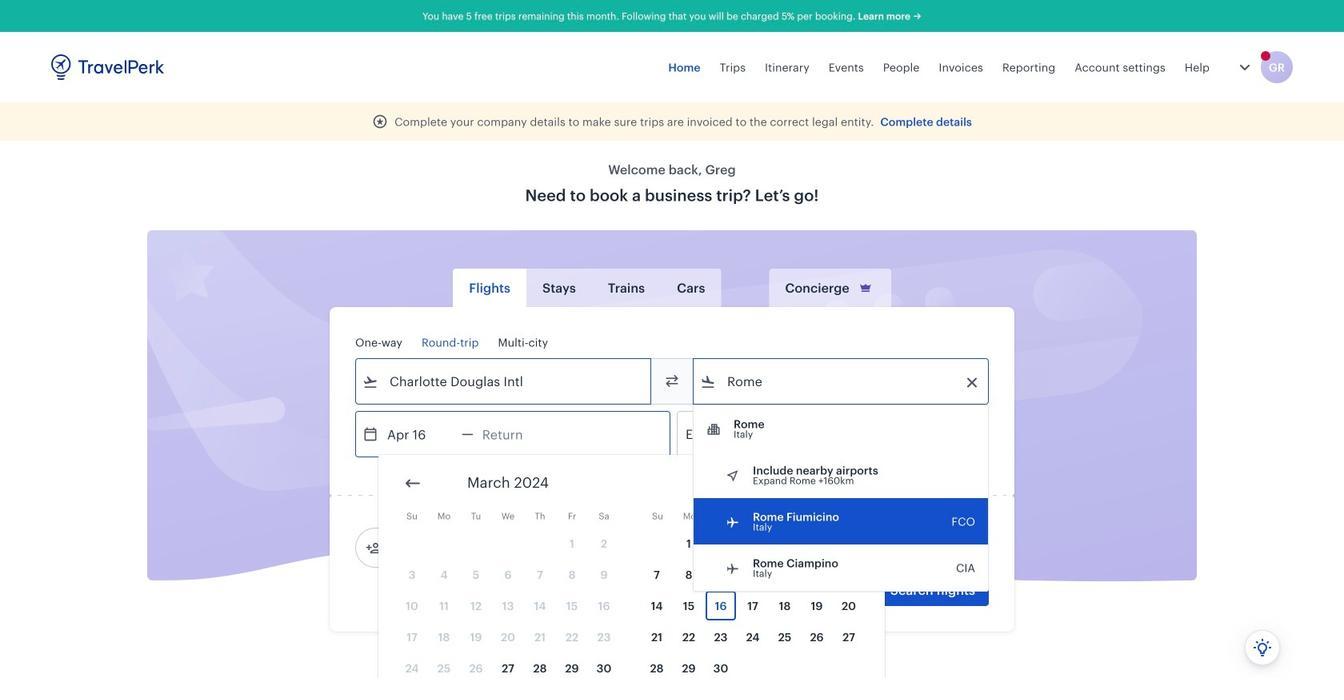 Task type: describe. For each thing, give the bounding box(es) containing it.
choose tuesday, april 2, 2024 as your check-out date. it's available. image
[[706, 529, 736, 559]]

choose tuesday, april 9, 2024 as your check-out date. it's available. image
[[706, 560, 736, 590]]

choose thursday, april 11, 2024 as your check-out date. it's available. image
[[770, 560, 800, 590]]

choose wednesday, april 10, 2024 as your check-out date. it's available. image
[[738, 560, 768, 590]]

To search field
[[716, 369, 968, 395]]

From search field
[[379, 369, 630, 395]]

Depart text field
[[379, 412, 462, 457]]

choose saturday, april 13, 2024 as your check-out date. it's available. image
[[834, 560, 864, 590]]

choose wednesday, april 3, 2024 as your check-out date. it's available. image
[[738, 529, 768, 559]]



Task type: locate. For each thing, give the bounding box(es) containing it.
choose friday, april 12, 2024 as your check-out date. it's available. image
[[802, 560, 832, 590]]

choose saturday, april 6, 2024 as your check-out date. it's available. image
[[834, 529, 864, 559]]

move forward to switch to the next month. image
[[840, 474, 859, 493]]

Add first traveler search field
[[382, 535, 548, 561]]

choose thursday, april 4, 2024 as your check-out date. it's available. image
[[770, 529, 800, 559]]

Return text field
[[474, 412, 557, 457]]

calendar application
[[379, 455, 1344, 679]]

move backward to switch to the previous month. image
[[403, 474, 423, 493]]

choose friday, april 5, 2024 as your check-out date. it's available. image
[[802, 529, 832, 559]]



Task type: vqa. For each thing, say whether or not it's contained in the screenshot.
CHOOSE SATURDAY, APRIL 13, 2024 AS YOUR CHECK-OUT DATE. IT'S AVAILABLE. icon
yes



